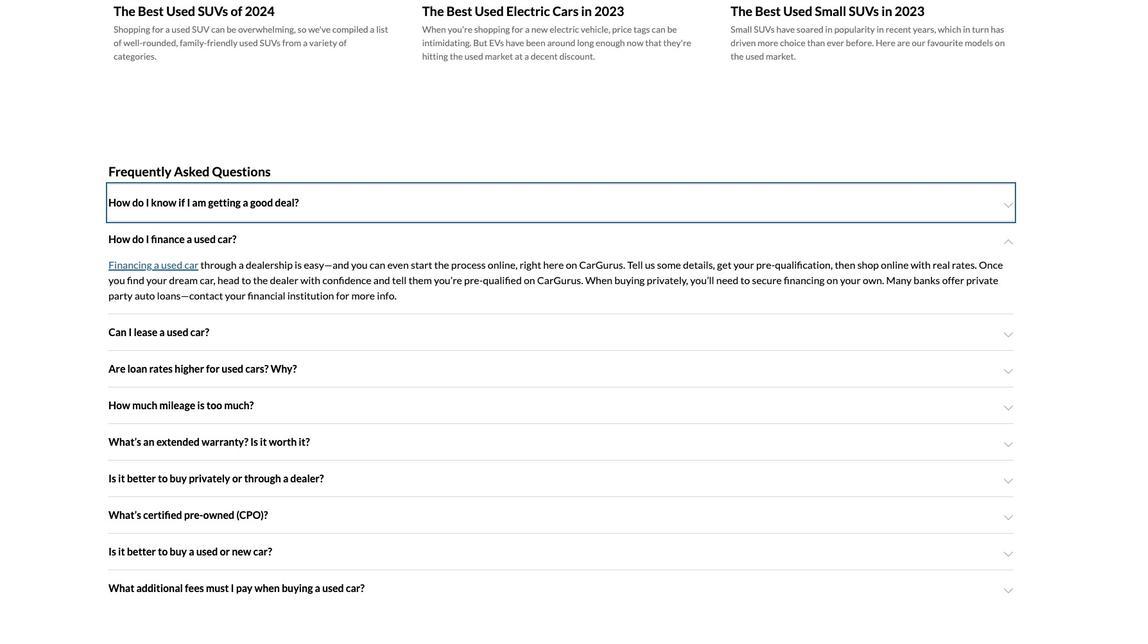 Task type: locate. For each thing, give the bounding box(es) containing it.
in up the ever on the right top of page
[[826, 24, 833, 35]]

for down electric
[[512, 24, 524, 35]]

info.
[[377, 290, 397, 302]]

0 vertical spatial what's
[[109, 436, 141, 449]]

at
[[515, 51, 523, 62]]

the inside 'the best used suvs of 2024 shopping for a used suv can be overwhelming, so we've compiled a list of well-rounded, family-friendly used suvs from a variety of categories.'
[[114, 3, 136, 18]]

chevron down image inside the is it better to buy privately or through a dealer? dropdown button
[[1004, 477, 1014, 487]]

2 horizontal spatial pre-
[[757, 259, 775, 271]]

better for is it better to buy a used or new car?
[[127, 546, 156, 558]]

0 vertical spatial you're
[[448, 24, 473, 35]]

for down confidence
[[336, 290, 350, 302]]

new inside 'dropdown button'
[[232, 546, 251, 558]]

best up shopping at the left top of page
[[138, 3, 164, 18]]

0 horizontal spatial with
[[301, 275, 321, 287]]

are
[[109, 363, 126, 375]]

the
[[450, 51, 463, 62], [731, 51, 744, 62], [435, 259, 449, 271], [253, 275, 268, 287]]

for right the higher
[[206, 363, 220, 375]]

to right need
[[741, 275, 751, 287]]

new up pay
[[232, 546, 251, 558]]

on down has
[[996, 37, 1006, 48]]

a right financing
[[154, 259, 159, 271]]

chevron down image inside what additional fees must i pay when buying a used car? dropdown button
[[1004, 587, 1014, 597]]

you up confidence
[[351, 259, 368, 271]]

pre- up secure
[[757, 259, 775, 271]]

best for the best used small suvs in 2023
[[756, 3, 781, 18]]

1 best from the left
[[138, 3, 164, 18]]

is inside dropdown button
[[109, 473, 116, 485]]

used inside the best used small suvs in 2023 small suvs have soared in popularity in recent years, which in turn has driven more choice than ever before. here are our favourite models on the used market.
[[746, 51, 765, 62]]

can up that
[[652, 24, 666, 35]]

head
[[218, 275, 240, 287]]

2 horizontal spatial best
[[756, 3, 781, 18]]

0 horizontal spatial is
[[197, 400, 205, 412]]

0 horizontal spatial buying
[[282, 583, 313, 595]]

have up choice
[[777, 24, 796, 35]]

for up "rounded,"
[[152, 24, 164, 35]]

1 do from the top
[[132, 197, 144, 209]]

1 horizontal spatial new
[[532, 24, 548, 35]]

1 chevron down image from the top
[[1004, 201, 1014, 211]]

to
[[242, 275, 251, 287], [741, 275, 751, 287], [158, 473, 168, 485], [158, 546, 168, 558]]

need
[[717, 275, 739, 287]]

1 the from the left
[[114, 3, 136, 18]]

9 chevron down image from the top
[[1004, 550, 1014, 560]]

do left know
[[132, 197, 144, 209]]

the up shopping at the left top of page
[[114, 3, 136, 18]]

buying right "when" on the left
[[282, 583, 313, 595]]

with up institution
[[301, 275, 321, 287]]

0 vertical spatial do
[[132, 197, 144, 209]]

i left "finance"
[[146, 233, 149, 246]]

cargurus.
[[580, 259, 626, 271], [538, 275, 584, 287]]

1 2023 from the left
[[595, 3, 625, 18]]

1 horizontal spatial 2023
[[895, 3, 925, 18]]

0 horizontal spatial small
[[731, 24, 753, 35]]

0 horizontal spatial 2023
[[595, 3, 625, 18]]

0 horizontal spatial new
[[232, 546, 251, 558]]

2 horizontal spatial can
[[652, 24, 666, 35]]

the down intimidating.
[[450, 51, 463, 62]]

new up the been
[[532, 24, 548, 35]]

the right start
[[435, 259, 449, 271]]

easy—and
[[304, 259, 349, 271]]

cargurus. down "here"
[[538, 275, 584, 287]]

buy left privately
[[170, 473, 187, 485]]

chevron down image inside how much mileage is too much? dropdown button
[[1004, 404, 1014, 414]]

better up additional
[[127, 546, 156, 558]]

1 horizontal spatial best
[[447, 3, 473, 18]]

a up head
[[239, 259, 244, 271]]

the up "financial"
[[253, 275, 268, 287]]

i
[[146, 197, 149, 209], [187, 197, 190, 209], [146, 233, 149, 246], [129, 327, 132, 339], [231, 583, 234, 595]]

2 vertical spatial pre-
[[184, 510, 203, 522]]

of down compiled
[[339, 37, 347, 48]]

0 horizontal spatial best
[[138, 3, 164, 18]]

pre- down process at the top left of the page
[[464, 275, 483, 287]]

7 chevron down image from the top
[[1004, 477, 1014, 487]]

a inside how do i know if i am getting a good deal? dropdown button
[[243, 197, 248, 209]]

best inside the best used small suvs in 2023 small suvs have soared in popularity in recent years, which in turn has driven more choice than ever before. here are our favourite models on the used market.
[[756, 3, 781, 18]]

a right at
[[525, 51, 529, 62]]

with up banks on the right of the page
[[911, 259, 931, 271]]

1 horizontal spatial is
[[295, 259, 302, 271]]

have up at
[[506, 37, 525, 48]]

1 vertical spatial or
[[220, 546, 230, 558]]

1 vertical spatial cargurus.
[[538, 275, 584, 287]]

how do i finance a used car?
[[109, 233, 237, 246]]

0 horizontal spatial used
[[166, 3, 195, 18]]

1 buy from the top
[[170, 473, 187, 485]]

what's left certified
[[109, 510, 141, 522]]

what's inside dropdown button
[[109, 436, 141, 449]]

more inside through a dealership is easy—and you can even start the process online, right here on cargurus. tell us some details, get your pre-qualification, then shop online with real rates. once you find your dream car, head to the dealer with confidence and tell them you're pre-qualified on cargurus. when buying privately, you'll need to secure financing on your own. many banks offer private party auto loans—contact your financial institution for more info.
[[352, 290, 375, 302]]

what's
[[109, 436, 141, 449], [109, 510, 141, 522]]

2 how from the top
[[109, 233, 130, 246]]

be
[[227, 24, 237, 35], [668, 24, 677, 35]]

1 what's from the top
[[109, 436, 141, 449]]

best
[[138, 3, 164, 18], [447, 3, 473, 18], [756, 3, 781, 18]]

when up intimidating.
[[422, 24, 446, 35]]

0 vertical spatial how
[[109, 197, 130, 209]]

or right privately
[[232, 473, 242, 485]]

suvs down overwhelming,
[[260, 37, 281, 48]]

1 horizontal spatial used
[[475, 3, 504, 18]]

1 horizontal spatial buying
[[615, 275, 645, 287]]

a right "when" on the left
[[315, 583, 320, 595]]

pre-
[[757, 259, 775, 271], [464, 275, 483, 287], [184, 510, 203, 522]]

1 horizontal spatial when
[[586, 275, 613, 287]]

3 used from the left
[[784, 3, 813, 18]]

1 vertical spatial you're
[[434, 275, 462, 287]]

1 horizontal spatial with
[[911, 259, 931, 271]]

2 the from the left
[[422, 3, 444, 18]]

it
[[260, 436, 267, 449], [118, 473, 125, 485], [118, 546, 125, 558]]

1 horizontal spatial small
[[815, 3, 847, 18]]

of left well-
[[114, 37, 122, 48]]

0 vertical spatial buy
[[170, 473, 187, 485]]

cars?
[[246, 363, 269, 375]]

2 vertical spatial it
[[118, 546, 125, 558]]

getting
[[208, 197, 241, 209]]

what additional fees must i pay when buying a used car? button
[[109, 571, 1014, 607]]

2 vertical spatial how
[[109, 400, 130, 412]]

your down then
[[841, 275, 861, 287]]

when
[[255, 583, 280, 595]]

the up intimidating.
[[422, 3, 444, 18]]

financing a used car link
[[109, 259, 199, 271]]

is it better to buy privately or through a dealer?
[[109, 473, 324, 485]]

1 vertical spatial is
[[197, 400, 205, 412]]

through
[[201, 259, 237, 271], [244, 473, 281, 485]]

here
[[876, 37, 896, 48]]

confidence
[[323, 275, 372, 287]]

1 horizontal spatial more
[[758, 37, 779, 48]]

you're inside through a dealership is easy—and you can even start the process online, right here on cargurus. tell us some details, get your pre-qualification, then shop online with real rates. once you find your dream car, head to the dealer with confidence and tell them you're pre-qualified on cargurus. when buying privately, you'll need to secure financing on your own. many banks offer private party auto loans—contact your financial institution for more info.
[[434, 275, 462, 287]]

0 vertical spatial buying
[[615, 275, 645, 287]]

on right "here"
[[566, 259, 578, 271]]

2023 up price
[[595, 3, 625, 18]]

a right from at the top of the page
[[303, 37, 308, 48]]

is up the dealer
[[295, 259, 302, 271]]

1 vertical spatial when
[[586, 275, 613, 287]]

0 vertical spatial when
[[422, 24, 446, 35]]

3 chevron down image from the top
[[1004, 330, 1014, 341]]

0 horizontal spatial more
[[352, 290, 375, 302]]

it inside 'dropdown button'
[[118, 546, 125, 558]]

financing a used car
[[109, 259, 199, 271]]

cars
[[553, 3, 579, 18]]

4 chevron down image from the top
[[1004, 367, 1014, 377]]

our
[[912, 37, 926, 48]]

pre- inside dropdown button
[[184, 510, 203, 522]]

for inside 'the best used suvs of 2024 shopping for a used suv can be overwhelming, so we've compiled a list of well-rounded, family-friendly used suvs from a variety of categories.'
[[152, 24, 164, 35]]

used for small
[[784, 3, 813, 18]]

2 vertical spatial is
[[109, 546, 116, 558]]

around
[[548, 37, 576, 48]]

1 vertical spatial what's
[[109, 510, 141, 522]]

chevron down image inside the how do i finance a used car? dropdown button
[[1004, 237, 1014, 248]]

i right if
[[187, 197, 190, 209]]

0 vertical spatial better
[[127, 473, 156, 485]]

0 horizontal spatial pre-
[[184, 510, 203, 522]]

used inside the best used small suvs in 2023 small suvs have soared in popularity in recent years, which in turn has driven more choice than ever before. here are our favourite models on the used market.
[[784, 3, 813, 18]]

has
[[991, 24, 1005, 35]]

2 buy from the top
[[170, 546, 187, 558]]

1 vertical spatial do
[[132, 233, 144, 246]]

evs
[[489, 37, 504, 48]]

2 2023 from the left
[[895, 3, 925, 18]]

you're down process at the top left of the page
[[434, 275, 462, 287]]

more inside the best used small suvs in 2023 small suvs have soared in popularity in recent years, which in turn has driven more choice than ever before. here are our favourite models on the used market.
[[758, 37, 779, 48]]

for inside the best used electric cars in 2023 when you're shopping for a new electric vehicle, price tags can be intimidating. but evs have been around long enough now that they're hitting the used market at a decent discount.
[[512, 24, 524, 35]]

buying down tell
[[615, 275, 645, 287]]

how left much
[[109, 400, 130, 412]]

2 be from the left
[[668, 24, 677, 35]]

family-
[[180, 37, 207, 48]]

pre- right certified
[[184, 510, 203, 522]]

used up suv
[[166, 3, 195, 18]]

how for how do i know if i am getting a good deal?
[[109, 197, 130, 209]]

the inside the best used small suvs in 2023 small suvs have soared in popularity in recent years, which in turn has driven more choice than ever before. here are our favourite models on the used market.
[[731, 3, 753, 18]]

what's for what's an extended warranty? is it worth it?
[[109, 436, 141, 449]]

a left good
[[243, 197, 248, 209]]

dealer
[[270, 275, 299, 287]]

1 horizontal spatial you
[[351, 259, 368, 271]]

how for how do i finance a used car?
[[109, 233, 130, 246]]

of
[[231, 3, 243, 18], [114, 37, 122, 48], [339, 37, 347, 48]]

1 vertical spatial small
[[731, 24, 753, 35]]

do for finance
[[132, 233, 144, 246]]

is inside through a dealership is easy—and you can even start the process online, right here on cargurus. tell us some details, get your pre-qualification, then shop online with real rates. once you find your dream car, head to the dealer with confidence and tell them you're pre-qualified on cargurus. when buying privately, you'll need to secure financing on your own. many banks offer private party auto loans—contact your financial institution for more info.
[[295, 259, 302, 271]]

what
[[109, 583, 135, 595]]

chevron down image inside the what's an extended warranty? is it worth it? dropdown button
[[1004, 440, 1014, 451]]

1 horizontal spatial of
[[231, 3, 243, 18]]

2 used from the left
[[475, 3, 504, 18]]

qualification,
[[775, 259, 833, 271]]

used
[[166, 3, 195, 18], [475, 3, 504, 18], [784, 3, 813, 18]]

2023 up 'recent'
[[895, 3, 925, 18]]

chevron down image for worth
[[1004, 440, 1014, 451]]

what's an extended warranty? is it worth it? button
[[109, 425, 1014, 461]]

when inside the best used electric cars in 2023 when you're shopping for a new electric vehicle, price tags can be intimidating. but evs have been around long enough now that they're hitting the used market at a decent discount.
[[422, 24, 446, 35]]

more
[[758, 37, 779, 48], [352, 290, 375, 302]]

how do i know if i am getting a good deal?
[[109, 197, 299, 209]]

here
[[544, 259, 564, 271]]

0 vertical spatial is
[[250, 436, 258, 449]]

or inside is it better to buy a used or new car? 'dropdown button'
[[220, 546, 230, 558]]

for
[[152, 24, 164, 35], [512, 24, 524, 35], [336, 290, 350, 302], [206, 363, 220, 375]]

many
[[887, 275, 912, 287]]

what's certified pre-owned (cpo)? button
[[109, 498, 1014, 534]]

suvs up popularity
[[849, 3, 880, 18]]

best up the driven
[[756, 3, 781, 18]]

shop
[[858, 259, 880, 271]]

chevron down image for car?
[[1004, 237, 1014, 248]]

best inside 'the best used suvs of 2024 shopping for a used suv can be overwhelming, so we've compiled a list of well-rounded, family-friendly used suvs from a variety of categories.'
[[138, 3, 164, 18]]

do up financing
[[132, 233, 144, 246]]

2023 inside the best used small suvs in 2023 small suvs have soared in popularity in recent years, which in turn has driven more choice than ever before. here are our favourite models on the used market.
[[895, 3, 925, 18]]

you
[[351, 259, 368, 271], [109, 275, 125, 287]]

the up the driven
[[731, 3, 753, 18]]

chevron down image inside how do i know if i am getting a good deal? dropdown button
[[1004, 201, 1014, 211]]

1 vertical spatial have
[[506, 37, 525, 48]]

is inside 'dropdown button'
[[109, 546, 116, 558]]

chevron down image
[[1004, 201, 1014, 211], [1004, 237, 1014, 248], [1004, 330, 1014, 341], [1004, 367, 1014, 377], [1004, 404, 1014, 414], [1004, 440, 1014, 451], [1004, 477, 1014, 487], [1004, 514, 1014, 524], [1004, 550, 1014, 560], [1004, 587, 1014, 597]]

0 vertical spatial it
[[260, 436, 267, 449]]

1 vertical spatial through
[[244, 473, 281, 485]]

car? inside dropdown button
[[346, 583, 365, 595]]

is left too
[[197, 400, 205, 412]]

can inside 'the best used suvs of 2024 shopping for a used suv can be overwhelming, so we've compiled a list of well-rounded, family-friendly used suvs from a variety of categories.'
[[211, 24, 225, 35]]

is it better to buy a used or new car?
[[109, 546, 272, 558]]

buy inside 'dropdown button'
[[170, 546, 187, 558]]

or
[[232, 473, 242, 485], [220, 546, 230, 558]]

1 horizontal spatial the
[[422, 3, 444, 18]]

3 how from the top
[[109, 400, 130, 412]]

can i lease a used car? button
[[109, 315, 1014, 351]]

car?
[[218, 233, 237, 246], [191, 327, 209, 339], [253, 546, 272, 558], [346, 583, 365, 595]]

how
[[109, 197, 130, 209], [109, 233, 130, 246], [109, 400, 130, 412]]

0 vertical spatial you
[[351, 259, 368, 271]]

be up friendly
[[227, 24, 237, 35]]

you're inside the best used electric cars in 2023 when you're shopping for a new electric vehicle, price tags can be intimidating. but evs have been around long enough now that they're hitting the used market at a decent discount.
[[448, 24, 473, 35]]

more up market.
[[758, 37, 779, 48]]

what's inside "what's certified pre-owned (cpo)?" dropdown button
[[109, 510, 141, 522]]

2 horizontal spatial the
[[731, 3, 753, 18]]

best inside the best used electric cars in 2023 when you're shopping for a new electric vehicle, price tags can be intimidating. but evs have been around long enough now that they're hitting the used market at a decent discount.
[[447, 3, 473, 18]]

what's left an
[[109, 436, 141, 449]]

1 how from the top
[[109, 197, 130, 209]]

is it better to buy a used or new car? button
[[109, 535, 1014, 571]]

a inside what additional fees must i pay when buying a used car? dropdown button
[[315, 583, 320, 595]]

0 vertical spatial with
[[911, 259, 931, 271]]

2 what's from the top
[[109, 510, 141, 522]]

best up intimidating.
[[447, 3, 473, 18]]

how down frequently
[[109, 197, 130, 209]]

1 vertical spatial more
[[352, 290, 375, 302]]

5 chevron down image from the top
[[1004, 404, 1014, 414]]

used inside the best used electric cars in 2023 when you're shopping for a new electric vehicle, price tags can be intimidating. but evs have been around long enough now that they're hitting the used market at a decent discount.
[[475, 3, 504, 18]]

buy inside dropdown button
[[170, 473, 187, 485]]

chevron down image inside are loan rates higher for used cars? why? dropdown button
[[1004, 367, 1014, 377]]

to inside 'dropdown button'
[[158, 546, 168, 558]]

in up vehicle,
[[582, 3, 592, 18]]

1 vertical spatial buy
[[170, 546, 187, 558]]

the best used electric cars in 2023 when you're shopping for a new electric vehicle, price tags can be intimidating. but evs have been around long enough now that they're hitting the used market at a decent discount.
[[422, 3, 692, 62]]

when down the how do i finance a used car? dropdown button
[[586, 275, 613, 287]]

10 chevron down image from the top
[[1004, 587, 1014, 597]]

is inside dropdown button
[[197, 400, 205, 412]]

a left dealer?
[[283, 473, 289, 485]]

0 vertical spatial have
[[777, 24, 796, 35]]

chevron down image inside is it better to buy a used or new car? 'dropdown button'
[[1004, 550, 1014, 560]]

2 do from the top
[[132, 233, 144, 246]]

(cpo)?
[[237, 510, 268, 522]]

on
[[996, 37, 1006, 48], [566, 259, 578, 271], [524, 275, 536, 287], [827, 275, 839, 287]]

2023 inside the best used electric cars in 2023 when you're shopping for a new electric vehicle, price tags can be intimidating. but evs have been around long enough now that they're hitting the used market at a decent discount.
[[595, 3, 625, 18]]

better down an
[[127, 473, 156, 485]]

small up soared
[[815, 3, 847, 18]]

have
[[777, 24, 796, 35], [506, 37, 525, 48]]

questions
[[212, 164, 271, 179]]

a up the been
[[525, 24, 530, 35]]

new inside the best used electric cars in 2023 when you're shopping for a new electric vehicle, price tags can be intimidating. but evs have been around long enough now that they're hitting the used market at a decent discount.
[[532, 24, 548, 35]]

i left pay
[[231, 583, 234, 595]]

1 vertical spatial it
[[118, 473, 125, 485]]

can
[[211, 24, 225, 35], [652, 24, 666, 35], [370, 259, 386, 271]]

through a dealership is easy—and you can even start the process online, right here on cargurus. tell us some details, get your pre-qualification, then shop online with real rates. once you find your dream car, head to the dealer with confidence and tell them you're pre-qualified on cargurus. when buying privately, you'll need to secure financing on your own. many banks offer private party auto loans—contact your financial institution for more info.
[[109, 259, 1004, 302]]

when inside through a dealership is easy—and you can even start the process online, right here on cargurus. tell us some details, get your pre-qualification, then shop online with real rates. once you find your dream car, head to the dealer with confidence and tell them you're pre-qualified on cargurus. when buying privately, you'll need to secure financing on your own. many banks offer private party auto loans—contact your financial institution for more info.
[[586, 275, 613, 287]]

in inside the best used electric cars in 2023 when you're shopping for a new electric vehicle, price tags can be intimidating. but evs have been around long enough now that they're hitting the used market at a decent discount.
[[582, 3, 592, 18]]

can up friendly
[[211, 24, 225, 35]]

how for how much mileage is too much?
[[109, 400, 130, 412]]

better inside dropdown button
[[127, 473, 156, 485]]

you up party
[[109, 275, 125, 287]]

more down confidence
[[352, 290, 375, 302]]

0 horizontal spatial can
[[211, 24, 225, 35]]

1 vertical spatial how
[[109, 233, 130, 246]]

0 horizontal spatial the
[[114, 3, 136, 18]]

it?
[[299, 436, 310, 449]]

1 vertical spatial better
[[127, 546, 156, 558]]

on down then
[[827, 275, 839, 287]]

1 horizontal spatial be
[[668, 24, 677, 35]]

on inside the best used small suvs in 2023 small suvs have soared in popularity in recent years, which in turn has driven more choice than ever before. here are our favourite models on the used market.
[[996, 37, 1006, 48]]

0 horizontal spatial when
[[422, 24, 446, 35]]

or down owned
[[220, 546, 230, 558]]

3 best from the left
[[756, 3, 781, 18]]

market
[[485, 51, 513, 62]]

buy down what's certified pre-owned (cpo)?
[[170, 546, 187, 558]]

it inside dropdown button
[[118, 473, 125, 485]]

3 the from the left
[[731, 3, 753, 18]]

used up shopping
[[475, 3, 504, 18]]

0 horizontal spatial or
[[220, 546, 230, 558]]

1 be from the left
[[227, 24, 237, 35]]

0 horizontal spatial you
[[109, 275, 125, 287]]

have inside the best used electric cars in 2023 when you're shopping for a new electric vehicle, price tags can be intimidating. but evs have been around long enough now that they're hitting the used market at a decent discount.
[[506, 37, 525, 48]]

how up financing
[[109, 233, 130, 246]]

rates
[[149, 363, 173, 375]]

1 used from the left
[[166, 3, 195, 18]]

in
[[582, 3, 592, 18], [882, 3, 893, 18], [826, 24, 833, 35], [877, 24, 885, 35], [964, 24, 971, 35]]

0 horizontal spatial have
[[506, 37, 525, 48]]

before.
[[847, 37, 875, 48]]

be up 'they're'
[[668, 24, 677, 35]]

1 better from the top
[[127, 473, 156, 485]]

2 horizontal spatial used
[[784, 3, 813, 18]]

6 chevron down image from the top
[[1004, 440, 1014, 451]]

8 chevron down image from the top
[[1004, 514, 1014, 524]]

mileage
[[160, 400, 195, 412]]

and
[[374, 275, 390, 287]]

of left 2024
[[231, 3, 243, 18]]

better inside 'dropdown button'
[[127, 546, 156, 558]]

a right lease
[[159, 327, 165, 339]]

0 horizontal spatial through
[[201, 259, 237, 271]]

what's an extended warranty? is it worth it?
[[109, 436, 310, 449]]

suvs
[[198, 3, 228, 18], [849, 3, 880, 18], [754, 24, 775, 35], [260, 37, 281, 48]]

0 vertical spatial is
[[295, 259, 302, 271]]

1 vertical spatial new
[[232, 546, 251, 558]]

2 chevron down image from the top
[[1004, 237, 1014, 248]]

can up the and on the top left
[[370, 259, 386, 271]]

the inside the best used electric cars in 2023 when you're shopping for a new electric vehicle, price tags can be intimidating. but evs have been around long enough now that they're hitting the used market at a decent discount.
[[422, 3, 444, 18]]

1 vertical spatial is
[[109, 473, 116, 485]]

1 horizontal spatial through
[[244, 473, 281, 485]]

1 horizontal spatial or
[[232, 473, 242, 485]]

to up certified
[[158, 473, 168, 485]]

0 vertical spatial or
[[232, 473, 242, 485]]

1 horizontal spatial have
[[777, 24, 796, 35]]

to inside dropdown button
[[158, 473, 168, 485]]

0 horizontal spatial be
[[227, 24, 237, 35]]

i right the can
[[129, 327, 132, 339]]

do
[[132, 197, 144, 209], [132, 233, 144, 246]]

2 best from the left
[[447, 3, 473, 18]]

1 vertical spatial you
[[109, 275, 125, 287]]

1 horizontal spatial can
[[370, 259, 386, 271]]

do inside the how do i finance a used car? dropdown button
[[132, 233, 144, 246]]

cargurus. left tell
[[580, 259, 626, 271]]

used up soared
[[784, 3, 813, 18]]

0 vertical spatial through
[[201, 259, 237, 271]]

0 vertical spatial small
[[815, 3, 847, 18]]

are loan rates higher for used cars? why?
[[109, 363, 297, 375]]

0 vertical spatial new
[[532, 24, 548, 35]]

the best used suvs of 2024 shopping for a used suv can be overwhelming, so we've compiled a list of well-rounded, family-friendly used suvs from a variety of categories.
[[114, 3, 388, 62]]

1 vertical spatial pre-
[[464, 275, 483, 287]]

through up (cpo)?
[[244, 473, 281, 485]]

small up the driven
[[731, 24, 753, 35]]

used inside 'the best used suvs of 2024 shopping for a used suv can be overwhelming, so we've compiled a list of well-rounded, family-friendly used suvs from a variety of categories.'
[[166, 3, 195, 18]]

2 better from the top
[[127, 546, 156, 558]]

0 vertical spatial more
[[758, 37, 779, 48]]

car? inside 'dropdown button'
[[253, 546, 272, 558]]

be inside the best used electric cars in 2023 when you're shopping for a new electric vehicle, price tags can be intimidating. but evs have been around long enough now that they're hitting the used market at a decent discount.
[[668, 24, 677, 35]]

used for electric
[[475, 3, 504, 18]]

1 vertical spatial buying
[[282, 583, 313, 595]]

friendly
[[207, 37, 238, 48]]

better
[[127, 473, 156, 485], [127, 546, 156, 558]]

do inside how do i know if i am getting a good deal? dropdown button
[[132, 197, 144, 209]]

a inside the how do i finance a used car? dropdown button
[[187, 233, 192, 246]]

the
[[114, 3, 136, 18], [422, 3, 444, 18], [731, 3, 753, 18]]

best for the best used electric cars in 2023
[[447, 3, 473, 18]]



Task type: describe. For each thing, give the bounding box(es) containing it.
know
[[151, 197, 177, 209]]

used inside 'dropdown button'
[[196, 546, 218, 558]]

recent
[[886, 24, 912, 35]]

can i lease a used car?
[[109, 327, 209, 339]]

tell
[[628, 259, 643, 271]]

must
[[206, 583, 229, 595]]

your right get
[[734, 259, 755, 271]]

tags
[[634, 24, 650, 35]]

party
[[109, 290, 133, 302]]

your down the financing a used car link
[[146, 275, 167, 287]]

years,
[[914, 24, 937, 35]]

financial
[[248, 290, 286, 302]]

dealership
[[246, 259, 293, 271]]

qualified
[[483, 275, 522, 287]]

discount.
[[560, 51, 595, 62]]

driven
[[731, 37, 756, 48]]

how do i finance a used car? button
[[109, 222, 1014, 258]]

from
[[282, 37, 301, 48]]

warranty?
[[202, 436, 249, 449]]

i inside dropdown button
[[231, 583, 234, 595]]

suvs up the driven
[[754, 24, 775, 35]]

can inside through a dealership is easy—and you can even start the process online, right here on cargurus. tell us some details, get your pre-qualification, then shop online with real rates. once you find your dream car, head to the dealer with confidence and tell them you're pre-qualified on cargurus. when buying privately, you'll need to secure financing on your own. many banks offer private party auto loans—contact your financial institution for more info.
[[370, 259, 386, 271]]

own.
[[863, 275, 885, 287]]

used inside the best used electric cars in 2023 when you're shopping for a new electric vehicle, price tags can be intimidating. but evs have been around long enough now that they're hitting the used market at a decent discount.
[[465, 51, 484, 62]]

turn
[[973, 24, 990, 35]]

which
[[939, 24, 962, 35]]

a inside through a dealership is easy—and you can even start the process online, right here on cargurus. tell us some details, get your pre-qualification, then shop online with real rates. once you find your dream car, head to the dealer with confidence and tell them you're pre-qualified on cargurus. when buying privately, you'll need to secure financing on your own. many banks offer private party auto loans—contact your financial institution for more info.
[[239, 259, 244, 271]]

it inside dropdown button
[[260, 436, 267, 449]]

better for is it better to buy privately or through a dealer?
[[127, 473, 156, 485]]

financing
[[109, 259, 152, 271]]

the inside the best used small suvs in 2023 small suvs have soared in popularity in recent years, which in turn has driven more choice than ever before. here are our favourite models on the used market.
[[731, 51, 744, 62]]

in left turn
[[964, 24, 971, 35]]

models
[[966, 37, 994, 48]]

start
[[411, 259, 433, 271]]

buying inside what additional fees must i pay when buying a used car? dropdown button
[[282, 583, 313, 595]]

online,
[[488, 259, 518, 271]]

frequently asked questions
[[109, 164, 271, 179]]

used inside dropdown button
[[322, 583, 344, 595]]

frequently
[[109, 164, 172, 179]]

dream
[[169, 275, 198, 287]]

overwhelming,
[[238, 24, 296, 35]]

0 horizontal spatial of
[[114, 37, 122, 48]]

but
[[474, 37, 488, 48]]

the inside the best used electric cars in 2023 when you're shopping for a new electric vehicle, price tags can be intimidating. but evs have been around long enough now that they're hitting the used market at a decent discount.
[[450, 51, 463, 62]]

privately,
[[647, 275, 689, 287]]

secure
[[752, 275, 782, 287]]

a inside is it better to buy a used or new car? 'dropdown button'
[[189, 546, 194, 558]]

process
[[451, 259, 486, 271]]

is for is it better to buy a used or new car?
[[109, 546, 116, 558]]

long
[[577, 37, 594, 48]]

an
[[143, 436, 155, 449]]

vehicle,
[[581, 24, 611, 35]]

what's for what's certified pre-owned (cpo)?
[[109, 510, 141, 522]]

how much mileage is too much? button
[[109, 388, 1014, 424]]

then
[[835, 259, 856, 271]]

chevron down image for or
[[1004, 477, 1014, 487]]

a inside can i lease a used car? dropdown button
[[159, 327, 165, 339]]

they're
[[664, 37, 692, 48]]

loans—contact
[[157, 290, 223, 302]]

much
[[132, 400, 158, 412]]

shopping
[[114, 24, 150, 35]]

0 vertical spatial cargurus.
[[580, 259, 626, 271]]

too
[[207, 400, 222, 412]]

find
[[127, 275, 144, 287]]

some
[[658, 259, 682, 271]]

lease
[[134, 327, 158, 339]]

fees
[[185, 583, 204, 595]]

variety
[[310, 37, 337, 48]]

buying inside through a dealership is easy—and you can even start the process online, right here on cargurus. tell us some details, get your pre-qualification, then shop online with real rates. once you find your dream car, head to the dealer with confidence and tell them you're pre-qualified on cargurus. when buying privately, you'll need to secure financing on your own. many banks offer private party auto loans—contact your financial institution for more info.
[[615, 275, 645, 287]]

car,
[[200, 275, 216, 287]]

us
[[645, 259, 656, 271]]

on down right
[[524, 275, 536, 287]]

ever
[[827, 37, 845, 48]]

so
[[298, 24, 307, 35]]

in up here
[[877, 24, 885, 35]]

used for suvs
[[166, 3, 195, 18]]

the for the best used suvs of 2024
[[114, 3, 136, 18]]

1 horizontal spatial pre-
[[464, 275, 483, 287]]

have inside the best used small suvs in 2023 small suvs have soared in popularity in recent years, which in turn has driven more choice than ever before. here are our favourite models on the used market.
[[777, 24, 796, 35]]

compiled
[[333, 24, 369, 35]]

higher
[[175, 363, 204, 375]]

real
[[933, 259, 951, 271]]

can inside the best used electric cars in 2023 when you're shopping for a new electric vehicle, price tags can be intimidating. but evs have been around long enough now that they're hitting the used market at a decent discount.
[[652, 24, 666, 35]]

hitting
[[422, 51, 448, 62]]

is for is it better to buy privately or through a dealer?
[[109, 473, 116, 485]]

how do i know if i am getting a good deal? button
[[109, 185, 1014, 221]]

what additional fees must i pay when buying a used car?
[[109, 583, 365, 595]]

well-
[[123, 37, 143, 48]]

chevron down image inside can i lease a used car? dropdown button
[[1004, 330, 1014, 341]]

buy for a
[[170, 546, 187, 558]]

loan
[[128, 363, 147, 375]]

chevron down image for when
[[1004, 587, 1014, 597]]

dealer?
[[291, 473, 324, 485]]

private
[[967, 275, 999, 287]]

chevron down image for am
[[1004, 201, 1014, 211]]

are loan rates higher for used cars? why? button
[[109, 352, 1014, 388]]

do for know
[[132, 197, 144, 209]]

we've
[[308, 24, 331, 35]]

be inside 'the best used suvs of 2024 shopping for a used suv can be overwhelming, so we've compiled a list of well-rounded, family-friendly used suvs from a variety of categories.'
[[227, 24, 237, 35]]

it for is it better to buy privately or through a dealer?
[[118, 473, 125, 485]]

the for the best used electric cars in 2023
[[422, 3, 444, 18]]

finance
[[151, 233, 185, 246]]

chevron down image for cars?
[[1004, 367, 1014, 377]]

2023 for the best used electric cars in 2023
[[595, 3, 625, 18]]

electric
[[507, 3, 550, 18]]

asked
[[174, 164, 210, 179]]

a inside the is it better to buy privately or through a dealer? dropdown button
[[283, 473, 289, 485]]

decent
[[531, 51, 558, 62]]

chevron down image for used
[[1004, 550, 1014, 560]]

in up 'recent'
[[882, 3, 893, 18]]

is inside dropdown button
[[250, 436, 258, 449]]

for inside dropdown button
[[206, 363, 220, 375]]

good
[[250, 197, 273, 209]]

is for mileage
[[197, 400, 205, 412]]

buy for privately
[[170, 473, 187, 485]]

through inside through a dealership is easy—and you can even start the process online, right here on cargurus. tell us some details, get your pre-qualification, then shop online with real rates. once you find your dream car, head to the dealer with confidence and tell them you're pre-qualified on cargurus. when buying privately, you'll need to secure financing on your own. many banks offer private party auto loans—contact your financial institution for more info.
[[201, 259, 237, 271]]

0 vertical spatial pre-
[[757, 259, 775, 271]]

your down head
[[225, 290, 246, 302]]

chevron down image inside "what's certified pre-owned (cpo)?" dropdown button
[[1004, 514, 1014, 524]]

i left know
[[146, 197, 149, 209]]

rates.
[[953, 259, 978, 271]]

it for is it better to buy a used or new car?
[[118, 546, 125, 558]]

you'll
[[691, 275, 715, 287]]

the for the best used small suvs in 2023
[[731, 3, 753, 18]]

is it better to buy privately or through a dealer? button
[[109, 461, 1014, 497]]

get
[[718, 259, 732, 271]]

additional
[[136, 583, 183, 595]]

popularity
[[835, 24, 876, 35]]

or inside the is it better to buy privately or through a dealer? dropdown button
[[232, 473, 242, 485]]

why?
[[271, 363, 297, 375]]

online
[[881, 259, 909, 271]]

market.
[[766, 51, 796, 62]]

financing
[[784, 275, 825, 287]]

are
[[898, 37, 911, 48]]

car
[[185, 259, 199, 271]]

banks
[[914, 275, 941, 287]]

2 horizontal spatial of
[[339, 37, 347, 48]]

best for the best used suvs of 2024
[[138, 3, 164, 18]]

what's certified pre-owned (cpo)?
[[109, 510, 268, 522]]

is for dealership
[[295, 259, 302, 271]]

2023 for the best used small suvs in 2023
[[895, 3, 925, 18]]

tell
[[392, 275, 407, 287]]

a up "rounded,"
[[165, 24, 170, 35]]

for inside through a dealership is easy—and you can even start the process online, right here on cargurus. tell us some details, get your pre-qualification, then shop online with real rates. once you find your dream car, head to the dealer with confidence and tell them you're pre-qualified on cargurus. when buying privately, you'll need to secure financing on your own. many banks offer private party auto loans—contact your financial institution for more info.
[[336, 290, 350, 302]]

suvs up suv
[[198, 3, 228, 18]]

through inside dropdown button
[[244, 473, 281, 485]]

electric
[[550, 24, 579, 35]]

1 vertical spatial with
[[301, 275, 321, 287]]

to right head
[[242, 275, 251, 287]]

categories.
[[114, 51, 157, 62]]

a left the list
[[370, 24, 375, 35]]

enough
[[596, 37, 625, 48]]

now
[[627, 37, 644, 48]]



Task type: vqa. For each thing, say whether or not it's contained in the screenshot.
the away)
no



